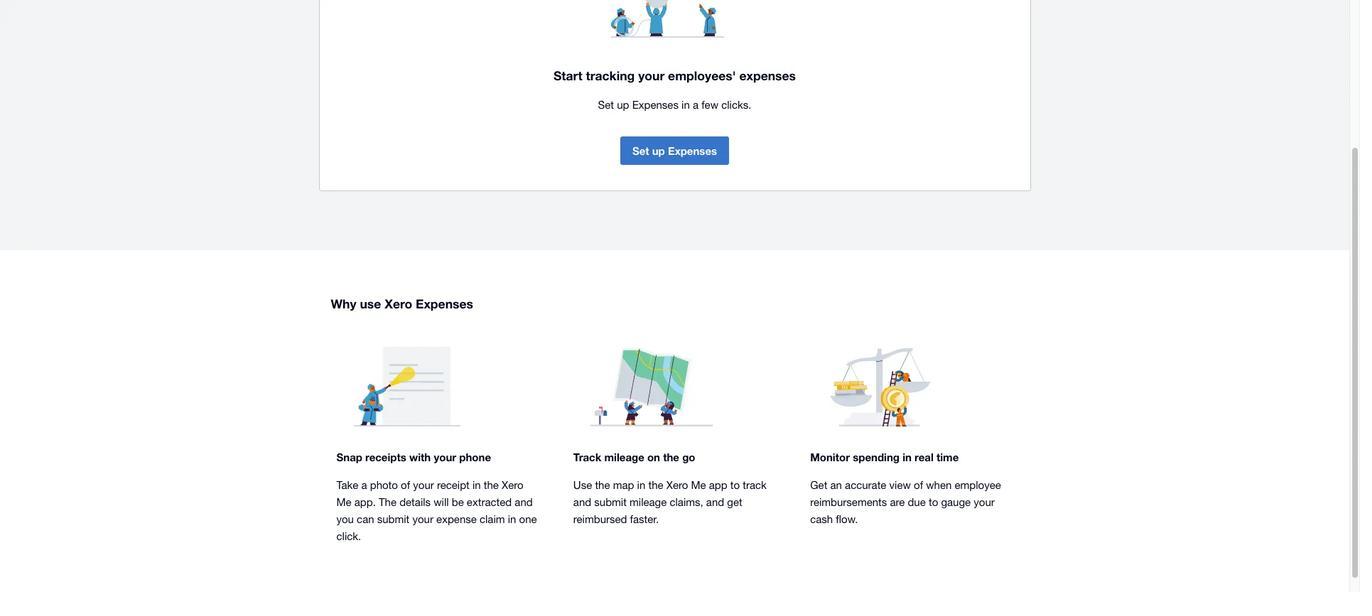 Task type: locate. For each thing, give the bounding box(es) containing it.
and
[[515, 496, 533, 508], [574, 496, 592, 508], [706, 496, 724, 508]]

set up expenses button
[[620, 137, 729, 165]]

xero inside take a photo of your receipt in the xero me app. the details will be extracted and you can submit your expense claim in one click.
[[502, 479, 524, 491]]

why use xero expenses
[[331, 296, 473, 311]]

up down the tracking on the top left
[[617, 99, 629, 111]]

mileage inside use the map in the xero me app to track and submit mileage claims, and get reimbursed faster.
[[630, 496, 667, 508]]

up for set up expenses
[[652, 144, 665, 157]]

and inside take a photo of your receipt in the xero me app. the details will be extracted and you can submit your expense claim in one click.
[[515, 496, 533, 508]]

0 vertical spatial expenses
[[632, 99, 679, 111]]

xero inside use the map in the xero me app to track and submit mileage claims, and get reimbursed faster.
[[667, 479, 688, 491]]

0 vertical spatial mileage
[[605, 451, 645, 464]]

0 vertical spatial up
[[617, 99, 629, 111]]

1 horizontal spatial and
[[574, 496, 592, 508]]

photo
[[370, 479, 398, 491]]

monitor
[[810, 451, 850, 464]]

0 vertical spatial a
[[693, 99, 699, 111]]

will
[[434, 496, 449, 508]]

1 horizontal spatial to
[[929, 496, 938, 508]]

employee
[[955, 479, 1001, 491]]

an
[[831, 479, 842, 491]]

in right map
[[637, 479, 646, 491]]

why
[[331, 296, 357, 311]]

1 horizontal spatial submit
[[594, 496, 627, 508]]

and down the use
[[574, 496, 592, 508]]

your
[[638, 68, 665, 83], [434, 451, 456, 464], [413, 479, 434, 491], [974, 496, 995, 508], [413, 513, 434, 525]]

with
[[409, 451, 431, 464]]

to
[[731, 479, 740, 491], [929, 496, 938, 508]]

me inside take a photo of your receipt in the xero me app. the details will be extracted and you can submit your expense claim in one click.
[[337, 496, 352, 508]]

spending
[[853, 451, 900, 464]]

0 vertical spatial set
[[598, 99, 614, 111]]

1 vertical spatial submit
[[377, 513, 410, 525]]

view
[[890, 479, 911, 491]]

0 horizontal spatial set
[[598, 99, 614, 111]]

extracted
[[467, 496, 512, 508]]

mileage up faster.
[[630, 496, 667, 508]]

start
[[554, 68, 583, 83]]

1 vertical spatial me
[[337, 496, 352, 508]]

the up extracted
[[484, 479, 499, 491]]

in left 'few'
[[682, 99, 690, 111]]

2 horizontal spatial and
[[706, 496, 724, 508]]

1 horizontal spatial up
[[652, 144, 665, 157]]

a
[[693, 99, 699, 111], [361, 479, 367, 491]]

1 vertical spatial a
[[361, 479, 367, 491]]

due
[[908, 496, 926, 508]]

1 vertical spatial mileage
[[630, 496, 667, 508]]

of up the due
[[914, 479, 923, 491]]

on
[[648, 451, 660, 464]]

to inside use the map in the xero me app to track and submit mileage claims, and get reimbursed faster.
[[731, 479, 740, 491]]

receipts
[[365, 451, 406, 464]]

of up details on the bottom left of page
[[401, 479, 410, 491]]

0 horizontal spatial and
[[515, 496, 533, 508]]

get
[[810, 479, 828, 491]]

set for set up expenses
[[633, 144, 649, 157]]

1 vertical spatial up
[[652, 144, 665, 157]]

expenses
[[632, 99, 679, 111], [668, 144, 717, 157], [416, 296, 473, 311]]

your down employee
[[974, 496, 995, 508]]

few
[[702, 99, 719, 111]]

of
[[401, 479, 410, 491], [914, 479, 923, 491]]

1 horizontal spatial of
[[914, 479, 923, 491]]

xero
[[385, 296, 412, 311], [502, 479, 524, 491], [667, 479, 688, 491]]

reimbursed
[[574, 513, 627, 525]]

set down the tracking on the top left
[[598, 99, 614, 111]]

claim
[[480, 513, 505, 525]]

click.
[[337, 530, 361, 542]]

1 horizontal spatial xero
[[502, 479, 524, 491]]

monitor spending in real time
[[810, 451, 959, 464]]

expenses inside button
[[668, 144, 717, 157]]

3 and from the left
[[706, 496, 724, 508]]

0 horizontal spatial a
[[361, 479, 367, 491]]

app.
[[355, 496, 376, 508]]

take a photo of your receipt in the xero me app. the details will be extracted and you can submit your expense claim in one click.
[[337, 479, 537, 542]]

in
[[682, 99, 690, 111], [903, 451, 912, 464], [473, 479, 481, 491], [637, 479, 646, 491], [508, 513, 516, 525]]

tracking
[[586, 68, 635, 83]]

be
[[452, 496, 464, 508]]

submit
[[594, 496, 627, 508], [377, 513, 410, 525]]

submit up reimbursed
[[594, 496, 627, 508]]

set down set up expenses in a few clicks.
[[633, 144, 649, 157]]

use
[[360, 296, 381, 311]]

xero up claims,
[[667, 479, 688, 491]]

0 horizontal spatial to
[[731, 479, 740, 491]]

you
[[337, 513, 354, 525]]

one
[[519, 513, 537, 525]]

up inside button
[[652, 144, 665, 157]]

1 horizontal spatial set
[[633, 144, 649, 157]]

1 of from the left
[[401, 479, 410, 491]]

the right the use
[[595, 479, 610, 491]]

2 of from the left
[[914, 479, 923, 491]]

in inside use the map in the xero me app to track and submit mileage claims, and get reimbursed faster.
[[637, 479, 646, 491]]

the inside take a photo of your receipt in the xero me app. the details will be extracted and you can submit your expense claim in one click.
[[484, 479, 499, 491]]

track
[[574, 451, 602, 464]]

0 horizontal spatial up
[[617, 99, 629, 111]]

mileage up map
[[605, 451, 645, 464]]

a left 'few'
[[693, 99, 699, 111]]

of inside take a photo of your receipt in the xero me app. the details will be extracted and you can submit your expense claim in one click.
[[401, 479, 410, 491]]

0 horizontal spatial me
[[337, 496, 352, 508]]

to inside get an accurate view of when employee reimbursements are due to gauge your cash flow.
[[929, 496, 938, 508]]

and up one
[[515, 496, 533, 508]]

can
[[357, 513, 374, 525]]

0 horizontal spatial submit
[[377, 513, 410, 525]]

up
[[617, 99, 629, 111], [652, 144, 665, 157]]

xero right use
[[385, 296, 412, 311]]

0 vertical spatial submit
[[594, 496, 627, 508]]

and down app
[[706, 496, 724, 508]]

the right on at the bottom of page
[[663, 451, 680, 464]]

1 horizontal spatial me
[[691, 479, 706, 491]]

to right app
[[731, 479, 740, 491]]

a right take
[[361, 479, 367, 491]]

mileage
[[605, 451, 645, 464], [630, 496, 667, 508]]

1 vertical spatial expenses
[[668, 144, 717, 157]]

to right the due
[[929, 496, 938, 508]]

me up you on the bottom of the page
[[337, 496, 352, 508]]

up down set up expenses in a few clicks.
[[652, 144, 665, 157]]

0 horizontal spatial of
[[401, 479, 410, 491]]

set inside the set up expenses button
[[633, 144, 649, 157]]

1 and from the left
[[515, 496, 533, 508]]

me
[[691, 479, 706, 491], [337, 496, 352, 508]]

1 vertical spatial to
[[929, 496, 938, 508]]

set
[[598, 99, 614, 111], [633, 144, 649, 157]]

expenses for set up expenses
[[668, 144, 717, 157]]

expense
[[437, 513, 477, 525]]

reimbursements
[[810, 496, 887, 508]]

employees'
[[668, 68, 736, 83]]

submit inside take a photo of your receipt in the xero me app. the details will be extracted and you can submit your expense claim in one click.
[[377, 513, 410, 525]]

0 vertical spatial me
[[691, 479, 706, 491]]

2 horizontal spatial xero
[[667, 479, 688, 491]]

xero up extracted
[[502, 479, 524, 491]]

1 vertical spatial set
[[633, 144, 649, 157]]

submit down "the"
[[377, 513, 410, 525]]

me left app
[[691, 479, 706, 491]]

0 vertical spatial to
[[731, 479, 740, 491]]

the
[[663, 451, 680, 464], [484, 479, 499, 491], [595, 479, 610, 491], [649, 479, 664, 491]]

flow.
[[836, 513, 858, 525]]



Task type: vqa. For each thing, say whether or not it's contained in the screenshot.
Expenses for Set up Expenses in a few clicks.
yes



Task type: describe. For each thing, give the bounding box(es) containing it.
me inside use the map in the xero me app to track and submit mileage claims, and get reimbursed faster.
[[691, 479, 706, 491]]

phone
[[459, 451, 491, 464]]

expenses
[[740, 68, 796, 83]]

get an accurate view of when employee reimbursements are due to gauge your cash flow.
[[810, 479, 1001, 525]]

submit inside use the map in the xero me app to track and submit mileage claims, and get reimbursed faster.
[[594, 496, 627, 508]]

get
[[727, 496, 743, 508]]

real
[[915, 451, 934, 464]]

in left real
[[903, 451, 912, 464]]

1 horizontal spatial a
[[693, 99, 699, 111]]

2 and from the left
[[574, 496, 592, 508]]

map
[[613, 479, 634, 491]]

set up expenses
[[633, 144, 717, 157]]

use the map in the xero me app to track and submit mileage claims, and get reimbursed faster.
[[574, 479, 767, 525]]

expenses for set up expenses in a few clicks.
[[632, 99, 679, 111]]

track
[[743, 479, 767, 491]]

your down details on the bottom left of page
[[413, 513, 434, 525]]

of inside get an accurate view of when employee reimbursements are due to gauge your cash flow.
[[914, 479, 923, 491]]

time
[[937, 451, 959, 464]]

in left one
[[508, 513, 516, 525]]

your inside get an accurate view of when employee reimbursements are due to gauge your cash flow.
[[974, 496, 995, 508]]

snap receipts with your phone
[[337, 451, 491, 464]]

in up extracted
[[473, 479, 481, 491]]

your right with
[[434, 451, 456, 464]]

0 horizontal spatial xero
[[385, 296, 412, 311]]

a inside take a photo of your receipt in the xero me app. the details will be extracted and you can submit your expense claim in one click.
[[361, 479, 367, 491]]

clicks.
[[722, 99, 752, 111]]

your up set up expenses in a few clicks.
[[638, 68, 665, 83]]

use
[[574, 479, 592, 491]]

take
[[337, 479, 358, 491]]

the
[[379, 496, 397, 508]]

go
[[682, 451, 696, 464]]

snap
[[337, 451, 362, 464]]

details
[[400, 496, 431, 508]]

when
[[926, 479, 952, 491]]

cash
[[810, 513, 833, 525]]

app
[[709, 479, 728, 491]]

start tracking your employees' expenses
[[554, 68, 796, 83]]

accurate
[[845, 479, 887, 491]]

gauge
[[941, 496, 971, 508]]

the down on at the bottom of page
[[649, 479, 664, 491]]

your up details on the bottom left of page
[[413, 479, 434, 491]]

track mileage on the go
[[574, 451, 696, 464]]

receipt
[[437, 479, 470, 491]]

are
[[890, 496, 905, 508]]

set up expenses in a few clicks.
[[598, 99, 752, 111]]

faster.
[[630, 513, 659, 525]]

2 vertical spatial expenses
[[416, 296, 473, 311]]

up for set up expenses in a few clicks.
[[617, 99, 629, 111]]

set for set up expenses in a few clicks.
[[598, 99, 614, 111]]

claims,
[[670, 496, 703, 508]]



